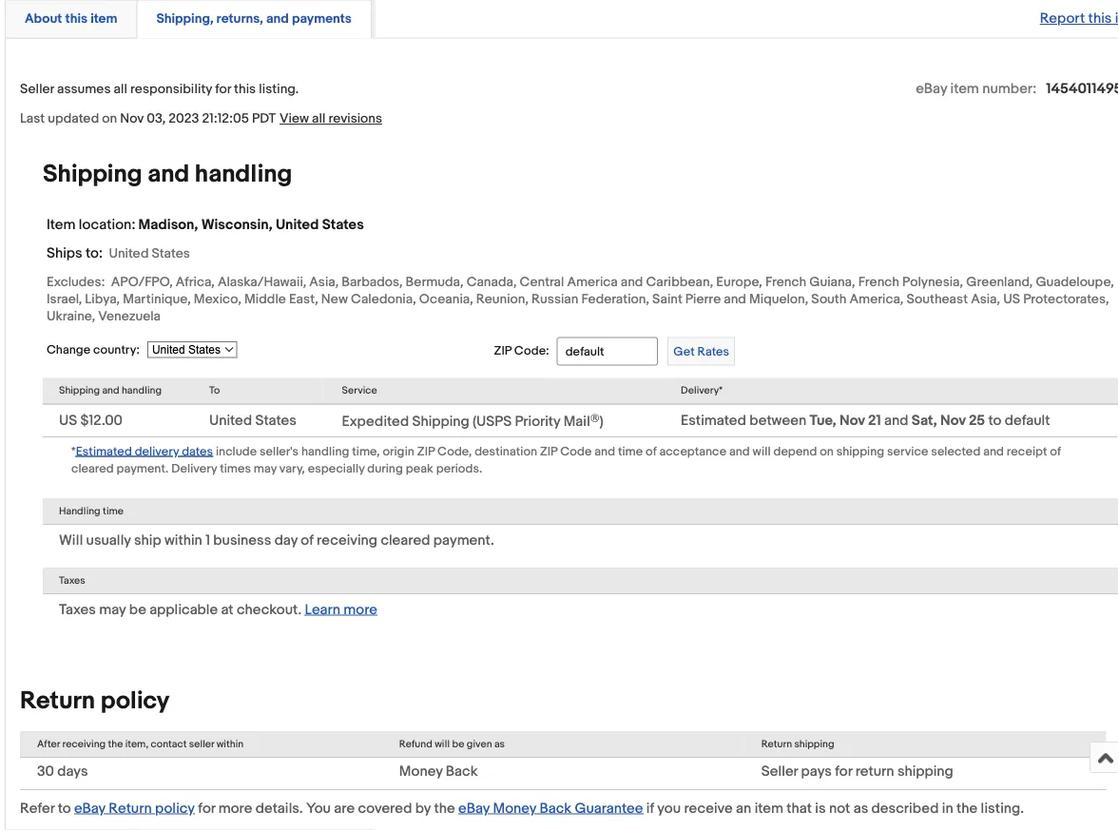 Task type: locate. For each thing, give the bounding box(es) containing it.
1 horizontal spatial item
[[755, 800, 783, 817]]

2 vertical spatial item
[[755, 800, 783, 817]]

be left given
[[452, 739, 464, 751]]

0 horizontal spatial return
[[20, 687, 95, 716]]

0 vertical spatial item
[[90, 12, 117, 28]]

us up *
[[59, 413, 77, 430]]

nov left 25
[[940, 413, 966, 430]]

1 horizontal spatial french
[[858, 275, 899, 291]]

are
[[334, 800, 355, 817]]

ebay left number:
[[916, 81, 947, 98]]

2 vertical spatial states
[[255, 413, 297, 430]]

1 vertical spatial be
[[452, 739, 464, 751]]

guadeloupe,
[[1036, 275, 1114, 291]]

receiving up days
[[62, 739, 106, 751]]

be left applicable
[[129, 602, 146, 619]]

states up barbados,
[[322, 217, 364, 234]]

shipping up us $12.00
[[59, 385, 100, 397]]

and left receipt
[[983, 445, 1004, 459]]

shipping and handling
[[43, 160, 292, 190], [59, 385, 162, 397]]

report this it link
[[1030, 1, 1119, 37]]

venezuela
[[98, 309, 161, 325]]

0 horizontal spatial be
[[129, 602, 146, 619]]

united right wisconsin,
[[276, 217, 319, 234]]

location:
[[79, 217, 136, 234]]

money
[[399, 763, 443, 780], [493, 800, 536, 817]]

0 vertical spatial within
[[164, 532, 202, 549]]

ebay down days
[[74, 800, 105, 817]]

2 vertical spatial return
[[109, 800, 152, 817]]

0 vertical spatial be
[[129, 602, 146, 619]]

as right given
[[494, 739, 505, 751]]

estimated down delivery*
[[681, 413, 746, 430]]

of left acceptance
[[646, 445, 657, 459]]

policy down contact
[[155, 800, 195, 817]]

1 taxes from the top
[[59, 575, 85, 587]]

0 vertical spatial return
[[20, 687, 95, 716]]

you
[[306, 800, 331, 817]]

delivery*
[[681, 385, 723, 397]]

2 horizontal spatial return
[[761, 739, 792, 751]]

ebay right by
[[458, 800, 490, 817]]

0 vertical spatial time
[[618, 445, 643, 459]]

1 horizontal spatial nov
[[840, 413, 865, 430]]

shipping and handling up "$12.00"
[[59, 385, 162, 397]]

sat,
[[912, 413, 937, 430]]

within
[[164, 532, 202, 549], [216, 739, 244, 751]]

time up usually
[[103, 506, 124, 518]]

checkout.
[[237, 602, 302, 619]]

french up "america,"
[[858, 275, 899, 291]]

0 horizontal spatial may
[[99, 602, 126, 619]]

peak
[[406, 462, 433, 477]]

back left guarantee
[[540, 800, 572, 817]]

)
[[600, 413, 604, 430]]

0 horizontal spatial within
[[164, 532, 202, 549]]

payment. down periods.
[[433, 532, 494, 549]]

item right the about
[[90, 12, 117, 28]]

and up "$12.00"
[[102, 385, 119, 397]]

1 vertical spatial on
[[820, 445, 834, 459]]

report this it
[[1040, 11, 1119, 28]]

1 horizontal spatial us
[[1003, 292, 1020, 308]]

of right day
[[301, 532, 314, 549]]

mexico,
[[194, 292, 241, 308]]

2 horizontal spatial of
[[1050, 445, 1061, 459]]

return up that
[[761, 739, 792, 751]]

shipping inside expedited shipping (usps priority mail ® )
[[412, 413, 469, 430]]

1 vertical spatial seller
[[761, 763, 798, 780]]

estimated
[[681, 413, 746, 430], [76, 445, 132, 459]]

0 horizontal spatial seller
[[20, 82, 54, 98]]

code,
[[437, 445, 472, 459]]

0 vertical spatial receiving
[[317, 532, 378, 549]]

2 vertical spatial handling
[[301, 445, 349, 459]]

on right updated
[[102, 111, 117, 127]]

return
[[20, 687, 95, 716], [761, 739, 792, 751], [109, 800, 152, 817]]

ZIP Code: text field
[[557, 338, 658, 366]]

federation,
[[581, 292, 649, 308]]

1 horizontal spatial listing.
[[981, 800, 1024, 817]]

expedited
[[342, 413, 409, 430]]

this inside button
[[65, 12, 88, 28]]

0 horizontal spatial item
[[90, 12, 117, 28]]

1 horizontal spatial more
[[344, 602, 377, 619]]

this up pdt
[[234, 82, 256, 98]]

0 vertical spatial money
[[399, 763, 443, 780]]

this for about
[[65, 12, 88, 28]]

taxes
[[59, 575, 85, 587], [59, 602, 96, 619]]

as right not
[[854, 800, 868, 817]]

1 horizontal spatial receiving
[[317, 532, 378, 549]]

0 vertical spatial handling
[[195, 160, 292, 190]]

1 vertical spatial time
[[103, 506, 124, 518]]

0 vertical spatial cleared
[[71, 462, 114, 477]]

about this item
[[25, 12, 117, 28]]

item
[[47, 217, 76, 234]]

shipping down estimated between tue, nov 21 and sat, nov 25 to default
[[836, 445, 884, 459]]

will
[[59, 532, 83, 549]]

return down item,
[[109, 800, 152, 817]]

0 vertical spatial seller
[[20, 82, 54, 98]]

new
[[321, 292, 348, 308]]

and down the europe,
[[724, 292, 746, 308]]

1 horizontal spatial handling
[[195, 160, 292, 190]]

us down greenland,
[[1003, 292, 1020, 308]]

1 horizontal spatial all
[[312, 111, 326, 127]]

states up seller's
[[255, 413, 297, 430]]

1 vertical spatial receiving
[[62, 739, 106, 751]]

0 horizontal spatial nov
[[120, 111, 144, 127]]

receipt
[[1007, 445, 1047, 459]]

0 horizontal spatial as
[[494, 739, 505, 751]]

and right '21'
[[884, 413, 908, 430]]

canada,
[[467, 275, 517, 291]]

zip left code:
[[494, 344, 512, 359]]

1 vertical spatial handling
[[122, 385, 162, 397]]

us $12.00
[[59, 413, 123, 430]]

21:12:05
[[202, 111, 249, 127]]

policy up item,
[[101, 687, 170, 716]]

all right view
[[312, 111, 326, 127]]

and up federation,
[[621, 275, 643, 291]]

0 horizontal spatial handling
[[122, 385, 162, 397]]

for
[[215, 82, 231, 98], [835, 763, 852, 780], [198, 800, 215, 817]]

to
[[209, 385, 220, 397]]

handling down country:
[[122, 385, 162, 397]]

to
[[989, 413, 1002, 430], [58, 800, 71, 817]]

0 horizontal spatial payment.
[[117, 462, 169, 477]]

item right an
[[755, 800, 783, 817]]

within left 1
[[164, 532, 202, 549]]

and right the returns,
[[266, 12, 289, 28]]

0 horizontal spatial the
[[108, 739, 123, 751]]

seller for seller assumes all responsibility for this listing.
[[20, 82, 54, 98]]

this right the about
[[65, 12, 88, 28]]

2 horizontal spatial shipping
[[898, 763, 954, 780]]

more left details.
[[218, 800, 252, 817]]

more
[[344, 602, 377, 619], [218, 800, 252, 817]]

all right 'assumes'
[[114, 82, 127, 98]]

the left item,
[[108, 739, 123, 751]]

0 horizontal spatial united
[[109, 246, 149, 262]]

zip left code
[[540, 445, 557, 459]]

this
[[1088, 11, 1112, 28], [65, 12, 88, 28], [234, 82, 256, 98]]

united states
[[209, 413, 297, 430]]

seller
[[189, 739, 214, 751]]

asia, down greenland,
[[971, 292, 1000, 308]]

to right refer
[[58, 800, 71, 817]]

delivery
[[171, 462, 217, 477]]

depend
[[774, 445, 817, 459]]

the right by
[[434, 800, 455, 817]]

french
[[765, 275, 806, 291], [858, 275, 899, 291]]

item left number:
[[950, 81, 979, 98]]

seller down return shipping
[[761, 763, 798, 780]]

1 horizontal spatial money
[[493, 800, 536, 817]]

the right in
[[957, 800, 978, 817]]

nov left '21'
[[840, 413, 865, 430]]

will inside include seller's handling time, origin zip code, destination zip code and time of acceptance and will depend on shipping service selected and receipt of cleared payment. delivery times may vary, especially during peak periods.
[[753, 445, 771, 459]]

1 vertical spatial asia,
[[971, 292, 1000, 308]]

cleared down *
[[71, 462, 114, 477]]

zip up peak
[[417, 445, 435, 459]]

to right 25
[[989, 413, 1002, 430]]

this left it
[[1088, 11, 1112, 28]]

return for return policy
[[20, 687, 95, 716]]

for up 21:12:05
[[215, 82, 231, 98]]

shipping up pays on the right bottom of the page
[[794, 739, 834, 751]]

shipping up code,
[[412, 413, 469, 430]]

0 vertical spatial listing.
[[259, 82, 299, 98]]

0 vertical spatial more
[[344, 602, 377, 619]]

0 vertical spatial payment.
[[117, 462, 169, 477]]

this inside "link"
[[1088, 11, 1112, 28]]

handling up wisconsin,
[[195, 160, 292, 190]]

nov left 03,
[[120, 111, 144, 127]]

estimated between tue, nov 21 and sat, nov 25 to default
[[681, 413, 1050, 430]]

item
[[90, 12, 117, 28], [950, 81, 979, 98], [755, 800, 783, 817]]

1 horizontal spatial will
[[753, 445, 771, 459]]

ship
[[134, 532, 161, 549]]

this for report
[[1088, 11, 1112, 28]]

may down seller's
[[254, 462, 277, 477]]

listing. right in
[[981, 800, 1024, 817]]

nov for 21
[[840, 413, 865, 430]]

1 horizontal spatial seller
[[761, 763, 798, 780]]

1 vertical spatial back
[[540, 800, 572, 817]]

30 days
[[37, 763, 88, 780]]

1 horizontal spatial shipping
[[836, 445, 884, 459]]

return shipping
[[761, 739, 834, 751]]

united up include
[[209, 413, 252, 430]]

0 vertical spatial to
[[989, 413, 1002, 430]]

0 vertical spatial shipping
[[836, 445, 884, 459]]

0 horizontal spatial will
[[435, 739, 450, 751]]

cleared down peak
[[381, 532, 430, 549]]

0 horizontal spatial time
[[103, 506, 124, 518]]

about
[[25, 12, 62, 28]]

1 horizontal spatial states
[[255, 413, 297, 430]]

1 vertical spatial states
[[152, 246, 190, 262]]

0 horizontal spatial to
[[58, 800, 71, 817]]

2 vertical spatial united
[[209, 413, 252, 430]]

1 horizontal spatial back
[[540, 800, 572, 817]]

israel,
[[47, 292, 82, 308]]

taxes for taxes
[[59, 575, 85, 587]]

1 vertical spatial all
[[312, 111, 326, 127]]

within right seller
[[216, 739, 244, 751]]

2023
[[169, 111, 199, 127]]

listing.
[[259, 82, 299, 98], [981, 800, 1024, 817]]

money back
[[399, 763, 478, 780]]

cleared
[[71, 462, 114, 477], [381, 532, 430, 549]]

shipping up described
[[898, 763, 954, 780]]

southeast
[[907, 292, 968, 308]]

of right receipt
[[1050, 445, 1061, 459]]

more right learn
[[344, 602, 377, 619]]

handling up especially
[[301, 445, 349, 459]]

tab list
[[5, 0, 1119, 39]]

the
[[108, 739, 123, 751], [434, 800, 455, 817], [957, 800, 978, 817]]

listing. up pdt
[[259, 82, 299, 98]]

0 vertical spatial united
[[276, 217, 319, 234]]

and right acceptance
[[729, 445, 750, 459]]

shipping and handling up madison,
[[43, 160, 292, 190]]

after receiving the item, contact seller within
[[37, 739, 244, 751]]

0 vertical spatial for
[[215, 82, 231, 98]]

1 vertical spatial united
[[109, 246, 149, 262]]

times
[[220, 462, 251, 477]]

covered
[[358, 800, 412, 817]]

2 horizontal spatial item
[[950, 81, 979, 98]]

asia, up new
[[309, 275, 339, 291]]

include
[[216, 445, 257, 459]]

days
[[57, 763, 88, 780]]

saint
[[652, 292, 682, 308]]

shipping inside include seller's handling time, origin zip code, destination zip code and time of acceptance and will depend on shipping service selected and receipt of cleared payment. delivery times may vary, especially during peak periods.
[[836, 445, 884, 459]]

include seller's handling time, origin zip code, destination zip code and time of acceptance and will depend on shipping service selected and receipt of cleared payment. delivery times may vary, especially during peak periods.
[[71, 445, 1061, 477]]

zip code:
[[494, 344, 549, 359]]

time right code
[[618, 445, 643, 459]]

origin
[[383, 445, 414, 459]]

money down refund will be given as
[[493, 800, 536, 817]]

will right refund
[[435, 739, 450, 751]]

shipping up location:
[[43, 160, 142, 190]]

return up after
[[20, 687, 95, 716]]

on down tue,
[[820, 445, 834, 459]]

states inside the ships to: united states
[[152, 246, 190, 262]]

2 french from the left
[[858, 275, 899, 291]]

during
[[367, 462, 403, 477]]

french up miquelon,
[[765, 275, 806, 291]]

will left 'depend'
[[753, 445, 771, 459]]

payment. down * estimated delivery dates
[[117, 462, 169, 477]]

applicable
[[149, 602, 218, 619]]

1 vertical spatial more
[[218, 800, 252, 817]]

1 vertical spatial policy
[[155, 800, 195, 817]]

may inside include seller's handling time, origin zip code, destination zip code and time of acceptance and will depend on shipping service selected and receipt of cleared payment. delivery times may vary, especially during peak periods.
[[254, 462, 277, 477]]

1 horizontal spatial estimated
[[681, 413, 746, 430]]

assumes
[[57, 82, 111, 98]]

states down madison,
[[152, 246, 190, 262]]

2 horizontal spatial handling
[[301, 445, 349, 459]]

given
[[467, 739, 492, 751]]

1454011495
[[1046, 81, 1119, 98]]

for down seller
[[198, 800, 215, 817]]

be for will
[[452, 739, 464, 751]]

all
[[114, 82, 127, 98], [312, 111, 326, 127]]

after
[[37, 739, 60, 751]]

0 horizontal spatial listing.
[[259, 82, 299, 98]]

1 vertical spatial for
[[835, 763, 852, 780]]

0 vertical spatial will
[[753, 445, 771, 459]]

seller up last
[[20, 82, 54, 98]]

estimated down "$12.00"
[[76, 445, 132, 459]]

1 horizontal spatial asia,
[[971, 292, 1000, 308]]

2 taxes from the top
[[59, 602, 96, 619]]

back down refund will be given as
[[446, 763, 478, 780]]

for right pays on the right bottom of the page
[[835, 763, 852, 780]]

1 vertical spatial money
[[493, 800, 536, 817]]

and inside button
[[266, 12, 289, 28]]

receiving right day
[[317, 532, 378, 549]]

united up apo/fpo,
[[109, 246, 149, 262]]

1 horizontal spatial the
[[434, 800, 455, 817]]

money down refund
[[399, 763, 443, 780]]

usually
[[86, 532, 131, 549]]

shipping
[[43, 160, 142, 190], [59, 385, 100, 397], [412, 413, 469, 430]]

1 horizontal spatial payment.
[[433, 532, 494, 549]]

may down usually
[[99, 602, 126, 619]]

shipping
[[836, 445, 884, 459], [794, 739, 834, 751], [898, 763, 954, 780]]

0 horizontal spatial this
[[65, 12, 88, 28]]

details.
[[256, 800, 303, 817]]



Task type: vqa. For each thing, say whether or not it's contained in the screenshot.
DJ EQUIPMENT link
no



Task type: describe. For each thing, give the bounding box(es) containing it.
central
[[520, 275, 564, 291]]

2 horizontal spatial ebay
[[916, 81, 947, 98]]

taxes for taxes may be applicable at checkout. learn more
[[59, 602, 96, 619]]

an
[[736, 800, 751, 817]]

0 horizontal spatial ebay
[[74, 800, 105, 817]]

not
[[829, 800, 850, 817]]

time,
[[352, 445, 380, 459]]

barbados,
[[342, 275, 403, 291]]

0 vertical spatial on
[[102, 111, 117, 127]]

code:
[[514, 344, 549, 359]]

0 horizontal spatial asia,
[[309, 275, 339, 291]]

1 vertical spatial listing.
[[981, 800, 1024, 817]]

1 vertical spatial us
[[59, 413, 77, 430]]

1 horizontal spatial as
[[854, 800, 868, 817]]

code
[[560, 445, 592, 459]]

is
[[815, 800, 826, 817]]

0 vertical spatial shipping and handling
[[43, 160, 292, 190]]

expedited shipping (usps priority mail ® )
[[342, 412, 604, 430]]

oceania,
[[419, 292, 473, 308]]

view all revisions link
[[276, 110, 382, 127]]

to:
[[86, 245, 103, 262]]

0 vertical spatial estimated
[[681, 413, 746, 430]]

payment. inside include seller's handling time, origin zip code, destination zip code and time of acceptance and will depend on shipping service selected and receipt of cleared payment. delivery times may vary, especially during peak periods.
[[117, 462, 169, 477]]

estimated delivery dates link
[[76, 443, 213, 460]]

report
[[1040, 11, 1085, 28]]

21
[[868, 413, 881, 430]]

1 horizontal spatial ebay
[[458, 800, 490, 817]]

on inside include seller's handling time, origin zip code, destination zip code and time of acceptance and will depend on shipping service selected and receipt of cleared payment. delivery times may vary, especially during peak periods.
[[820, 445, 834, 459]]

0 vertical spatial back
[[446, 763, 478, 780]]

periods.
[[436, 462, 482, 477]]

acceptance
[[659, 445, 727, 459]]

about this item button
[[25, 11, 117, 29]]

seller pays for return shipping
[[761, 763, 954, 780]]

selected
[[931, 445, 981, 459]]

it
[[1115, 11, 1119, 28]]

0 horizontal spatial money
[[399, 763, 443, 780]]

item,
[[125, 739, 148, 751]]

default
[[1005, 413, 1050, 430]]

1 vertical spatial shipping
[[59, 385, 100, 397]]

nov for 03,
[[120, 111, 144, 127]]

1 horizontal spatial zip
[[494, 344, 512, 359]]

refer
[[20, 800, 55, 817]]

last updated on nov 03, 2023 21:12:05 pdt view all revisions
[[20, 111, 382, 127]]

2 horizontal spatial nov
[[940, 413, 966, 430]]

that
[[787, 800, 812, 817]]

1 vertical spatial will
[[435, 739, 450, 751]]

apo/fpo,
[[111, 275, 173, 291]]

russian
[[532, 292, 578, 308]]

1 vertical spatial shipping and handling
[[59, 385, 162, 397]]

change
[[47, 343, 90, 358]]

1 horizontal spatial of
[[646, 445, 657, 459]]

rates
[[698, 344, 729, 359]]

* estimated delivery dates
[[71, 445, 213, 459]]

in
[[942, 800, 953, 817]]

revisions
[[329, 111, 382, 127]]

between
[[749, 413, 807, 430]]

get
[[673, 344, 695, 359]]

middle
[[244, 292, 286, 308]]

1 vertical spatial within
[[216, 739, 244, 751]]

destination
[[475, 445, 537, 459]]

us inside apo/fpo, africa, alaska/hawaii, asia, barbados, bermuda, canada, central america and caribbean, europe, french guiana, french polynesia, greenland, guadeloupe, israel, libya, martinique, mexico, middle east, new caledonia, oceania, reunion, russian federation, saint pierre and miquelon, south america, southeast asia, us protectorates, ukraine, venezuela
[[1003, 292, 1020, 308]]

2 horizontal spatial the
[[957, 800, 978, 817]]

1 horizontal spatial united
[[209, 413, 252, 430]]

handling
[[59, 506, 100, 518]]

country:
[[93, 343, 140, 358]]

25
[[969, 413, 985, 430]]

1 vertical spatial item
[[950, 81, 979, 98]]

get rates button
[[668, 338, 735, 366]]

return for return shipping
[[761, 739, 792, 751]]

2 horizontal spatial zip
[[540, 445, 557, 459]]

ships to: united states
[[47, 245, 190, 262]]

united inside the ships to: united states
[[109, 246, 149, 262]]

time inside include seller's handling time, origin zip code, destination zip code and time of acceptance and will depend on shipping service selected and receipt of cleared payment. delivery times may vary, especially during peak periods.
[[618, 445, 643, 459]]

30
[[37, 763, 54, 780]]

protectorates,
[[1023, 292, 1109, 308]]

1 vertical spatial cleared
[[381, 532, 430, 549]]

change country:
[[47, 343, 140, 358]]

pdt
[[252, 111, 276, 127]]

shipping, returns, and payments
[[156, 12, 352, 28]]

seller assumes all responsibility for this listing.
[[20, 82, 299, 98]]

1 horizontal spatial this
[[234, 82, 256, 98]]

alaska/hawaii,
[[218, 275, 306, 291]]

0 vertical spatial policy
[[101, 687, 170, 716]]

0 horizontal spatial zip
[[417, 445, 435, 459]]

2 vertical spatial for
[[198, 800, 215, 817]]

1 vertical spatial shipping
[[794, 739, 834, 751]]

handling inside include seller's handling time, origin zip code, destination zip code and time of acceptance and will depend on shipping service selected and receipt of cleared payment. delivery times may vary, especially during peak periods.
[[301, 445, 349, 459]]

1 vertical spatial to
[[58, 800, 71, 817]]

1 horizontal spatial return
[[109, 800, 152, 817]]

caledonia,
[[351, 292, 416, 308]]

delivery
[[135, 445, 179, 459]]

pays
[[801, 763, 832, 780]]

number:
[[982, 81, 1037, 98]]

and up madison,
[[148, 160, 189, 190]]

refund will be given as
[[399, 739, 505, 751]]

wisconsin,
[[201, 217, 272, 234]]

receive
[[684, 800, 733, 817]]

tue,
[[810, 413, 836, 430]]

handling time
[[59, 506, 124, 518]]

martinique,
[[123, 292, 191, 308]]

item inside about this item button
[[90, 12, 117, 28]]

learn
[[305, 602, 340, 619]]

shipping, returns, and payments button
[[156, 11, 352, 29]]

you
[[657, 800, 681, 817]]

europe,
[[716, 275, 762, 291]]

seller for seller pays for return shipping
[[761, 763, 798, 780]]

0 horizontal spatial of
[[301, 532, 314, 549]]

if
[[646, 800, 654, 817]]

1
[[206, 532, 210, 549]]

be for may
[[129, 602, 146, 619]]

0 horizontal spatial all
[[114, 82, 127, 98]]

bermuda,
[[406, 275, 464, 291]]

tab list containing about this item
[[5, 0, 1119, 39]]

america,
[[850, 292, 904, 308]]

excludes:
[[47, 275, 105, 291]]

0 horizontal spatial estimated
[[76, 445, 132, 459]]

and right code
[[595, 445, 615, 459]]

2 horizontal spatial states
[[322, 217, 364, 234]]

africa,
[[176, 275, 215, 291]]

cleared inside include seller's handling time, origin zip code, destination zip code and time of acceptance and will depend on shipping service selected and receipt of cleared payment. delivery times may vary, especially during peak periods.
[[71, 462, 114, 477]]

south
[[811, 292, 847, 308]]

by
[[415, 800, 431, 817]]

item location: madison, wisconsin, united states
[[47, 217, 364, 234]]

last
[[20, 111, 45, 127]]

$12.00
[[80, 413, 123, 430]]

returns,
[[216, 12, 263, 28]]

contact
[[151, 739, 187, 751]]

1 french from the left
[[765, 275, 806, 291]]

0 vertical spatial shipping
[[43, 160, 142, 190]]

learn more link
[[305, 602, 377, 619]]

0 horizontal spatial more
[[218, 800, 252, 817]]

ebay return policy link
[[74, 800, 195, 817]]

polynesia,
[[902, 275, 963, 291]]

2 horizontal spatial united
[[276, 217, 319, 234]]

libya,
[[85, 292, 120, 308]]

apo/fpo, africa, alaska/hawaii, asia, barbados, bermuda, canada, central america and caribbean, europe, french guiana, french polynesia, greenland, guadeloupe, israel, libya, martinique, mexico, middle east, new caledonia, oceania, reunion, russian federation, saint pierre and miquelon, south america, southeast asia, us protectorates, ukraine, venezuela
[[47, 275, 1114, 325]]

dates
[[182, 445, 213, 459]]



